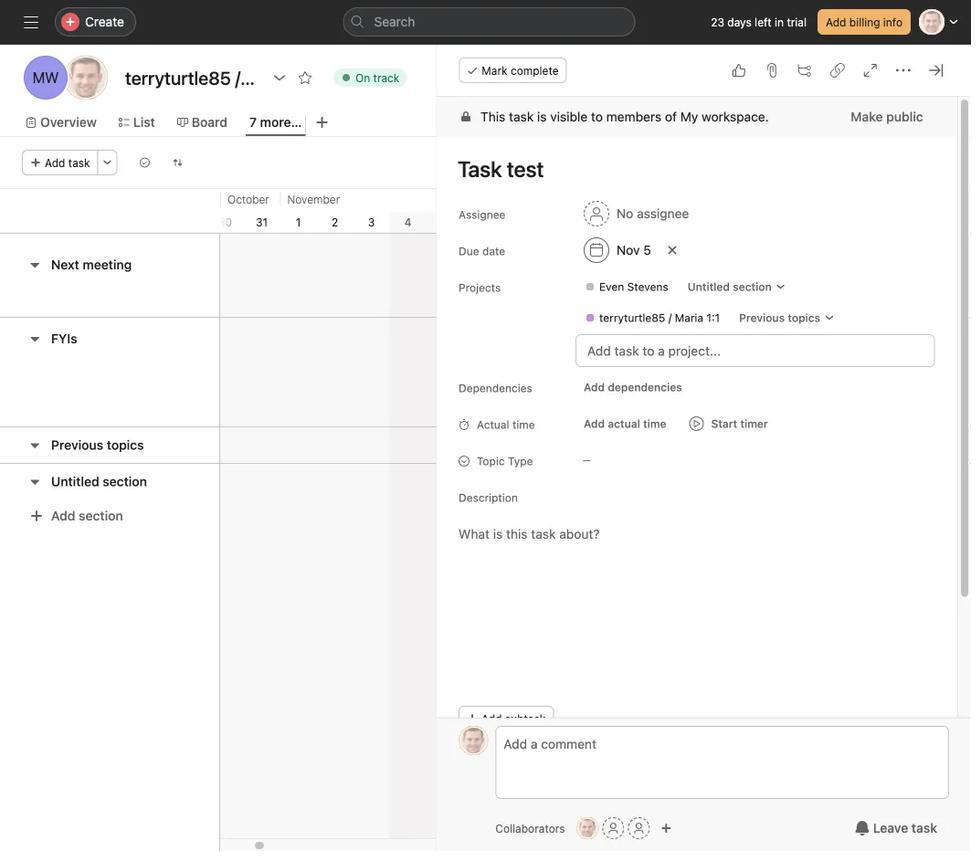 Task type: locate. For each thing, give the bounding box(es) containing it.
no assignee button
[[576, 197, 698, 230]]

2 horizontal spatial task
[[912, 821, 938, 836]]

list link
[[119, 112, 155, 133]]

23 days left in trial
[[711, 16, 807, 28]]

attachments: add a file to this task, task test image
[[765, 63, 780, 78]]

assignee
[[459, 208, 506, 221]]

add down the overview link
[[45, 156, 65, 169]]

add dependencies button
[[576, 375, 691, 400]]

— button
[[576, 448, 686, 473]]

more…
[[260, 115, 302, 130]]

0 horizontal spatial time
[[513, 419, 536, 431]]

0 horizontal spatial previous
[[51, 438, 103, 453]]

info
[[884, 16, 903, 28]]

0 horizontal spatial tt button
[[459, 727, 488, 756]]

section down previous topics button
[[103, 474, 147, 489]]

0 vertical spatial tt button
[[459, 727, 488, 756]]

previous inside button
[[51, 438, 103, 453]]

fyis button
[[51, 323, 77, 356]]

31
[[256, 216, 268, 229]]

1 vertical spatial untitled
[[51, 474, 99, 489]]

add down untitled section button
[[51, 509, 75, 524]]

more actions for this task image
[[897, 63, 911, 78]]

untitled up add section button at the bottom left
[[51, 474, 99, 489]]

4
[[405, 216, 412, 229]]

add actual time button
[[576, 411, 675, 437]]

mark complete
[[482, 64, 559, 77]]

2 vertical spatial task
[[912, 821, 938, 836]]

1 vertical spatial task
[[68, 156, 90, 169]]

1 vertical spatial tt button
[[577, 818, 599, 840]]

0 horizontal spatial previous topics
[[51, 438, 144, 453]]

1 horizontal spatial previous
[[740, 312, 786, 324]]

1 vertical spatial previous topics
[[51, 438, 144, 453]]

add billing info
[[826, 16, 903, 28]]

previous right collapse task list for the section previous topics image
[[51, 438, 103, 453]]

None text field
[[121, 61, 263, 94]]

create button
[[55, 7, 136, 37]]

previous topics up add task to a project... text field
[[740, 312, 821, 324]]

make public button
[[840, 101, 936, 133]]

topics
[[789, 312, 821, 324], [107, 438, 144, 453]]

task left is
[[510, 109, 534, 124]]

untitled section up add section
[[51, 474, 147, 489]]

even stevens
[[600, 281, 669, 293]]

of
[[666, 109, 678, 124]]

my
[[681, 109, 699, 124]]

task for leave
[[912, 821, 938, 836]]

track
[[373, 71, 400, 84]]

board link
[[177, 112, 228, 133]]

section up previous topics dropdown button
[[734, 281, 772, 293]]

topics inside dropdown button
[[789, 312, 821, 324]]

main content inside task test 'dialog'
[[437, 97, 958, 852]]

0 vertical spatial previous
[[740, 312, 786, 324]]

23
[[711, 16, 725, 28]]

1 vertical spatial tt
[[467, 735, 481, 748]]

add task
[[45, 156, 90, 169]]

1 vertical spatial previous
[[51, 438, 103, 453]]

1 horizontal spatial untitled section
[[688, 281, 772, 293]]

1 horizontal spatial topics
[[789, 312, 821, 324]]

1 horizontal spatial task
[[510, 109, 534, 124]]

add left billing
[[826, 16, 847, 28]]

0 likes. click to like this task image
[[732, 63, 747, 78]]

even stevens link
[[578, 278, 676, 296]]

add task button
[[22, 150, 98, 175]]

time right actual
[[513, 419, 536, 431]]

1 horizontal spatial tt
[[467, 735, 481, 748]]

is
[[538, 109, 547, 124]]

1 horizontal spatial previous topics
[[740, 312, 821, 324]]

untitled section up the 1:1
[[688, 281, 772, 293]]

time
[[644, 418, 667, 431], [513, 419, 536, 431]]

add section button
[[22, 500, 130, 533]]

main content
[[437, 97, 958, 852]]

meeting
[[83, 257, 132, 272]]

add left the actual
[[584, 418, 605, 431]]

2 vertical spatial section
[[79, 509, 123, 524]]

add inside button
[[584, 381, 605, 394]]

Add task to a project... text field
[[576, 335, 936, 367]]

tt
[[77, 69, 95, 86], [467, 735, 481, 748], [581, 823, 595, 835]]

previous up add task to a project... text field
[[740, 312, 786, 324]]

task
[[510, 109, 534, 124], [68, 156, 90, 169], [912, 821, 938, 836]]

task left more actions image
[[68, 156, 90, 169]]

0 horizontal spatial topics
[[107, 438, 144, 453]]

mark
[[482, 64, 508, 77]]

start timer
[[712, 418, 769, 431]]

7 more… button
[[250, 112, 302, 133]]

0 horizontal spatial untitled
[[51, 474, 99, 489]]

0 vertical spatial task
[[510, 109, 534, 124]]

task inside main content
[[510, 109, 534, 124]]

on track
[[355, 71, 400, 84]]

maria
[[676, 312, 704, 324]]

2 horizontal spatial tt
[[581, 823, 595, 835]]

topics up untitled section button
[[107, 438, 144, 453]]

clear due date image
[[667, 245, 678, 256]]

untitled up the 1:1
[[688, 281, 731, 293]]

topic type
[[477, 455, 534, 468]]

projects element
[[556, 271, 956, 335]]

0 horizontal spatial tt
[[77, 69, 95, 86]]

october
[[228, 193, 269, 206]]

list
[[133, 115, 155, 130]]

1 horizontal spatial untitled
[[688, 281, 731, 293]]

search
[[374, 14, 415, 29]]

task inside button
[[912, 821, 938, 836]]

1 horizontal spatial time
[[644, 418, 667, 431]]

0 vertical spatial untitled section
[[688, 281, 772, 293]]

section down untitled section button
[[79, 509, 123, 524]]

2 vertical spatial tt
[[581, 823, 595, 835]]

previous topics up untitled section button
[[51, 438, 144, 453]]

to
[[592, 109, 604, 124]]

date
[[483, 245, 506, 258]]

add for add section
[[51, 509, 75, 524]]

members
[[607, 109, 662, 124]]

task inside button
[[68, 156, 90, 169]]

collaborators
[[496, 823, 565, 835]]

add tab image
[[315, 115, 329, 130]]

7
[[250, 115, 257, 130]]

copy task link image
[[831, 63, 845, 78]]

section
[[734, 281, 772, 293], [103, 474, 147, 489], [79, 509, 123, 524]]

0 vertical spatial topics
[[789, 312, 821, 324]]

untitled section button
[[680, 274, 795, 300]]

0 vertical spatial tt
[[77, 69, 95, 86]]

add for add actual time
[[584, 418, 605, 431]]

untitled section button
[[51, 466, 147, 499]]

0 vertical spatial section
[[734, 281, 772, 293]]

previous topics button
[[51, 429, 144, 462]]

0 horizontal spatial task
[[68, 156, 90, 169]]

task right leave
[[912, 821, 938, 836]]

1 horizontal spatial tt button
[[577, 818, 599, 840]]

0 vertical spatial untitled
[[688, 281, 731, 293]]

time right the actual
[[644, 418, 667, 431]]

add inside dropdown button
[[584, 418, 605, 431]]

0 vertical spatial previous topics
[[740, 312, 821, 324]]

nov
[[617, 243, 641, 258]]

untitled inside button
[[51, 474, 99, 489]]

add up add actual time
[[584, 381, 605, 394]]

due date
[[459, 245, 506, 258]]

trial
[[787, 16, 807, 28]]

0 horizontal spatial untitled section
[[51, 474, 147, 489]]

actual time
[[477, 419, 536, 431]]

topics left remove task from terryturtle85 / maria 1:1 image at the right top of the page
[[789, 312, 821, 324]]

terryturtle85
[[600, 312, 666, 324]]

add dependencies
[[584, 381, 683, 394]]

main content containing this task is visible to members of my workspace.
[[437, 97, 958, 852]]

1 vertical spatial topics
[[107, 438, 144, 453]]

collapse task list for the section fyis image
[[27, 332, 42, 346]]

more actions image
[[102, 157, 113, 168]]

overview
[[40, 115, 97, 130]]

1 vertical spatial section
[[103, 474, 147, 489]]



Task type: vqa. For each thing, say whether or not it's contained in the screenshot.
first briefcase icon from the left
no



Task type: describe. For each thing, give the bounding box(es) containing it.
start timer button
[[683, 411, 776, 437]]

time inside dropdown button
[[644, 418, 667, 431]]

dependencies
[[459, 382, 533, 395]]

previous topics button
[[732, 305, 844, 331]]

add for add task
[[45, 156, 65, 169]]

section inside untitled section button
[[103, 474, 147, 489]]

next meeting
[[51, 257, 132, 272]]

—
[[583, 455, 592, 466]]

7 more…
[[250, 115, 302, 130]]

1
[[296, 216, 301, 229]]

none image
[[172, 157, 183, 168]]

collapse task list for the section previous topics image
[[27, 438, 42, 453]]

no assignee
[[617, 206, 690, 221]]

even
[[600, 281, 625, 293]]

on track button
[[325, 65, 415, 90]]

add billing info button
[[818, 9, 911, 35]]

add subtask image
[[798, 63, 813, 78]]

close details image
[[930, 63, 944, 78]]

1 vertical spatial untitled section
[[51, 474, 147, 489]]

add for add billing info
[[826, 16, 847, 28]]

nov 5 button
[[576, 234, 660, 267]]

add to starred image
[[298, 70, 313, 85]]

previous inside dropdown button
[[740, 312, 786, 324]]

due
[[459, 245, 480, 258]]

on
[[355, 71, 370, 84]]

this
[[481, 109, 506, 124]]

add or remove collaborators image
[[661, 824, 672, 835]]

tt for tt button to the top
[[467, 735, 481, 748]]

stevens
[[628, 281, 669, 293]]

dependencies
[[608, 381, 683, 394]]

remove task from terryturtle85 / maria 1:1 element
[[848, 305, 873, 331]]

fyis
[[51, 331, 77, 346]]

show options image
[[272, 70, 287, 85]]

section inside add section button
[[79, 509, 123, 524]]

task test dialog
[[437, 45, 972, 852]]

collapse task list for the section next meeting image
[[27, 258, 42, 272]]

2
[[332, 216, 338, 229]]

tt for the rightmost tt button
[[581, 823, 595, 835]]

untitled inside dropdown button
[[688, 281, 731, 293]]

start
[[712, 418, 738, 431]]

in
[[775, 16, 784, 28]]

/
[[669, 312, 672, 324]]

mark complete button
[[459, 58, 567, 83]]

terryturtle85 / maria 1:1 link
[[578, 309, 728, 327]]

billing
[[850, 16, 881, 28]]

task for add
[[68, 156, 90, 169]]

3
[[368, 216, 375, 229]]

all tasks image
[[140, 157, 150, 168]]

search list box
[[343, 7, 636, 37]]

days
[[728, 16, 752, 28]]

left
[[755, 16, 772, 28]]

1:1
[[707, 312, 721, 324]]

visible
[[551, 109, 588, 124]]

section inside untitled section dropdown button
[[734, 281, 772, 293]]

projects
[[459, 282, 501, 294]]

full screen image
[[864, 63, 878, 78]]

make
[[851, 109, 884, 124]]

5
[[644, 243, 652, 258]]

task for this
[[510, 109, 534, 124]]

actual
[[477, 419, 510, 431]]

timer
[[741, 418, 769, 431]]

leave task
[[874, 821, 938, 836]]

Task Name text field
[[446, 148, 936, 190]]

create
[[85, 14, 124, 29]]

add for add dependencies
[[584, 381, 605, 394]]

next
[[51, 257, 79, 272]]

complete
[[511, 64, 559, 77]]

previous topics inside dropdown button
[[740, 312, 821, 324]]

add section
[[51, 509, 123, 524]]

november
[[287, 193, 340, 206]]

no
[[617, 206, 634, 221]]

collapse task list for the section untitled section image
[[27, 475, 42, 489]]

workspace.
[[702, 109, 770, 124]]

30
[[218, 216, 232, 229]]

mw
[[33, 69, 59, 86]]

topic
[[477, 455, 505, 468]]

remove task from terryturtle85 / maria 1:1 image
[[855, 313, 866, 324]]

public
[[887, 109, 924, 124]]

topics inside button
[[107, 438, 144, 453]]

expand sidebar image
[[24, 15, 38, 29]]

next meeting button
[[51, 249, 132, 282]]

leave task button
[[843, 813, 950, 845]]

make public
[[851, 109, 924, 124]]

overview link
[[26, 112, 97, 133]]

search button
[[343, 7, 636, 37]]

board
[[192, 115, 228, 130]]

actual
[[608, 418, 641, 431]]

leave
[[874, 821, 909, 836]]

nov 5
[[617, 243, 652, 258]]

untitled section inside dropdown button
[[688, 281, 772, 293]]

type
[[508, 455, 534, 468]]

description
[[459, 492, 518, 505]]

add actual time
[[584, 418, 667, 431]]

terryturtle85 / maria 1:1
[[600, 312, 721, 324]]



